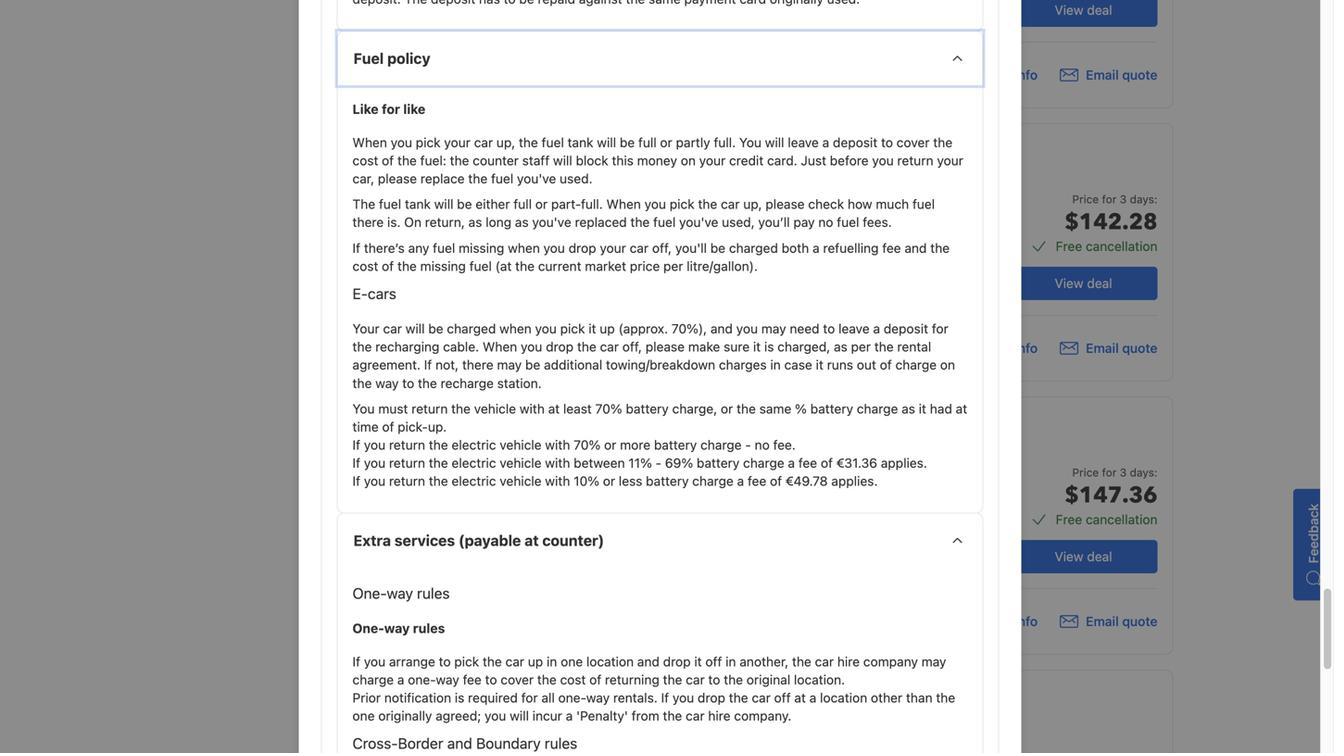 Task type: locate. For each thing, give the bounding box(es) containing it.
for inside your car will be charged when you pick it up (approx. 70%), and you may need to leave a deposit for the recharging cable. when you drop the car off, please make sure it is charged, as per the rental agreement. if not, there may be additional towing/breakdown charges in case it runs out of charge on the way to the recharge station.
[[932, 321, 948, 336]]

1 vertical spatial email quote
[[1086, 340, 1158, 356]]

1 free from the top
[[1056, 239, 1082, 254]]

pick inside your car will be charged when you pick it up (approx. 70%), and you may need to leave a deposit for the recharging cable. when you drop the car off, please make sure it is charged, as per the rental agreement. if not, there may be additional towing/breakdown charges in case it runs out of charge on the way to the recharge station.
[[560, 321, 585, 336]]

full right 'either'
[[514, 196, 532, 212]]

2 3 from the top
[[1120, 466, 1127, 479]]

2 days: from the top
[[1130, 466, 1158, 479]]

1 large bag
[[697, 207, 767, 222], [697, 480, 767, 496]]

product card group containing view deal
[[496, 0, 1173, 108]]

deposit inside your car will be charged when you pick it up (approx. 70%), and you may need to leave a deposit for the recharging cable. when you drop the car off, please make sure it is charged, as per the rental agreement. if not, there may be additional towing/breakdown charges in case it runs out of charge on the way to the recharge station.
[[884, 321, 928, 336]]

2 view deal button from the top
[[1009, 267, 1158, 300]]

2 email quote from the top
[[1086, 340, 1158, 356]]

charge up "prior" on the left
[[353, 672, 394, 687]]

1 vertical spatial off,
[[622, 339, 642, 354]]

or left part-
[[535, 196, 548, 212]]

1 vertical spatial price
[[1072, 466, 1099, 479]]

3 inside price for 3 days: $147.36
[[1120, 466, 1127, 479]]

and up 'sure'
[[711, 321, 733, 336]]

price
[[1072, 193, 1099, 206], [1072, 466, 1099, 479]]

1 horizontal spatial -
[[713, 265, 720, 280]]

cover up required
[[501, 672, 534, 687]]

cancellation for $147.36
[[1086, 512, 1158, 527]]

1 email from the top
[[1086, 67, 1119, 82]]

3 up $147.36 in the bottom right of the page
[[1120, 466, 1127, 479]]

1 vertical spatial view deal
[[1055, 276, 1112, 291]]

1 important from the top
[[951, 67, 1011, 82]]

0 vertical spatial may
[[761, 321, 786, 336]]

leave inside when you pick your car up, the fuel tank will be full or partly full. you will leave a deposit to cover the cost of the fuel: the counter staff will block this money on your credit card. just before you return your car, please replace the fuel you've used.
[[788, 135, 819, 150]]

1 horizontal spatial cover
[[897, 135, 930, 150]]

3 view deal button from the top
[[1009, 540, 1158, 573]]

your car will be charged when you pick it up (approx. 70%), and you may need to leave a deposit for the recharging cable. when you drop the car off, please make sure it is charged, as per the rental agreement. if not, there may be additional towing/breakdown charges in case it runs out of charge on the way to the recharge station.
[[353, 321, 955, 391]]

2 5 seats from the top
[[697, 454, 741, 470]]

for up $142.28
[[1102, 193, 1117, 206]]

when up the station.
[[499, 321, 532, 336]]

will up recharging
[[406, 321, 425, 336]]

2 important info from the top
[[951, 340, 1038, 356]]

1 one- from the top
[[353, 584, 387, 602]]

1 vertical spatial view deal button
[[1009, 267, 1158, 300]]

for inside if you arrange to pick the car up in one location and drop it off in another, the car hire company may charge a one-way fee to cover the cost of returning the car to the original location. prior notification is required for all one-way rentals. if you drop the car off at a location other than the one originally agreed; you will incur a 'penalty' from the car hire company.
[[521, 690, 538, 706]]

2 cancellation from the top
[[1086, 512, 1158, 527]]

on up had
[[940, 357, 955, 373]]

full up money
[[638, 135, 657, 150]]

0 vertical spatial when
[[353, 135, 387, 150]]

cancellation down $142.28
[[1086, 239, 1158, 254]]

1 small bag for $147.36
[[861, 480, 929, 496]]

1 unlimited mileage from the top
[[697, 233, 805, 248]]

2 price from the top
[[1072, 466, 1099, 479]]

will
[[597, 135, 616, 150], [765, 135, 784, 150], [553, 153, 572, 168], [434, 196, 453, 212], [406, 321, 425, 336], [510, 708, 529, 724]]

1 horizontal spatial applies.
[[881, 455, 927, 471]]

you
[[391, 135, 412, 150], [872, 153, 894, 168], [645, 196, 666, 212], [543, 240, 565, 256], [535, 321, 557, 336], [736, 321, 758, 336], [521, 339, 542, 354], [364, 437, 386, 453], [364, 455, 386, 471], [364, 474, 386, 489], [364, 654, 386, 669], [673, 690, 694, 706], [485, 708, 506, 724]]

3 product card group from the top
[[496, 397, 1173, 655]]

0 horizontal spatial one-
[[408, 672, 436, 687]]

on inside your car will be charged when you pick it up (approx. 70%), and you may need to leave a deposit for the recharging cable. when you drop the car off, please make sure it is charged, as per the rental agreement. if not, there may be additional towing/breakdown charges in case it runs out of charge on the way to the recharge station.
[[940, 357, 955, 373]]

2 vertical spatial view deal
[[1055, 549, 1112, 564]]

fee inside if you arrange to pick the car up in one location and drop it off in another, the car hire company may charge a one-way fee to cover the cost of returning the car to the original location. prior notification is required for all one-way rentals. if you drop the car off at a location other than the one originally agreed; you will incur a 'penalty' from the car hire company.
[[463, 672, 482, 687]]

2 view deal from the top
[[1055, 276, 1112, 291]]

days: for $142.28
[[1130, 193, 1158, 206]]

1 product card group from the top
[[496, 0, 1173, 108]]

make
[[688, 339, 720, 354]]

charge inside your car will be charged when you pick it up (approx. 70%), and you may need to leave a deposit for the recharging cable. when you drop the car off, please make sure it is charged, as per the rental agreement. if not, there may be additional towing/breakdown charges in case it runs out of charge on the way to the recharge station.
[[895, 357, 937, 373]]

no left fee.
[[755, 437, 770, 453]]

charges
[[719, 357, 767, 373]]

0 vertical spatial up
[[600, 321, 615, 336]]

and
[[905, 240, 927, 256], [711, 321, 733, 336], [637, 654, 660, 669], [447, 735, 472, 752]]

cover inside if you arrange to pick the car up in one location and drop it off in another, the car hire company may charge a one-way fee to cover the cost of returning the car to the original location. prior notification is required for all one-way rentals. if you drop the car off at a location other than the one originally agreed; you will incur a 'penalty' from the car hire company.
[[501, 672, 534, 687]]

2 vertical spatial email quote
[[1086, 614, 1158, 629]]

for inside price for 3 days: $142.28
[[1102, 193, 1117, 206]]

charge down charge,
[[700, 437, 742, 453]]

charge down 69%
[[692, 474, 734, 489]]

2 1 large bag from the top
[[697, 480, 767, 496]]

small down automatic
[[870, 480, 903, 496]]

hire left 'company.'
[[708, 708, 731, 724]]

1 vertical spatial unlimited
[[697, 506, 754, 522]]

1 horizontal spatial you
[[739, 135, 761, 150]]

1 large from the top
[[707, 207, 741, 222]]

mileage for $142.28
[[758, 233, 805, 248]]

0 horizontal spatial per
[[663, 258, 683, 274]]

intermediate
[[675, 686, 792, 711]]

if inside your car will be charged when you pick it up (approx. 70%), and you may need to leave a deposit for the recharging cable. when you drop the car off, please make sure it is charged, as per the rental agreement. if not, there may be additional towing/breakdown charges in case it runs out of charge on the way to the recharge station.
[[424, 357, 432, 373]]

1 quote from the top
[[1122, 67, 1158, 82]]

you inside when you pick your car up, the fuel tank will be full or partly full. you will leave a deposit to cover the cost of the fuel: the counter staff will block this money on your credit card. just before you return your car, please replace the fuel you've used.
[[739, 135, 761, 150]]

0 vertical spatial email quote button
[[1060, 66, 1158, 84]]

(payable
[[459, 532, 521, 549]]

1 vertical spatial full.
[[581, 196, 603, 212]]

will inside the fuel tank will be either full or part-full. when you pick the car up, please check how much fuel there is. on return, as long as you've replaced the fuel you've used, you'll pay no fuel fees.
[[434, 196, 453, 212]]

1 deal from the top
[[1087, 2, 1112, 18]]

bag left 'pay' at top right
[[744, 207, 767, 222]]

1 unlimited from the top
[[697, 233, 754, 248]]

long
[[486, 215, 511, 230]]

it left had
[[919, 401, 926, 416]]

1 horizontal spatial may
[[761, 321, 786, 336]]

1 view from the top
[[1055, 2, 1084, 18]]

when down like
[[353, 135, 387, 150]]

with
[[520, 401, 545, 416], [545, 437, 570, 453], [545, 455, 570, 471], [545, 474, 570, 489]]

of
[[382, 153, 394, 168], [382, 258, 394, 274], [880, 357, 892, 373], [382, 419, 394, 434], [821, 455, 833, 471], [770, 474, 782, 489], [589, 672, 601, 687]]

pick inside when you pick your car up, the fuel tank will be full or partly full. you will leave a deposit to cover the cost of the fuel: the counter staff will block this money on your credit card. just before you return your car, please replace the fuel you've used.
[[416, 135, 441, 150]]

0 vertical spatial when
[[508, 240, 540, 256]]

view for $147.36
[[1055, 549, 1084, 564]]

3 email from the top
[[1086, 614, 1119, 629]]

email quote button for $147.36
[[1060, 612, 1158, 631]]

cost
[[353, 153, 378, 168], [353, 258, 378, 274], [560, 672, 586, 687]]

0 vertical spatial electric
[[452, 437, 496, 453]]

2 free cancellation from the top
[[1056, 512, 1158, 527]]

11%
[[628, 455, 652, 471]]

and inside if there's any fuel missing when you drop your car off, you'll be charged both a refuelling fee and the cost of the missing fuel (at the current market price per litre/gallon).
[[905, 240, 927, 256]]

5 seats down compact
[[697, 181, 741, 196]]

cost up the "car," on the top left of page
[[353, 153, 378, 168]]

as
[[468, 215, 482, 230], [515, 215, 529, 230], [834, 339, 848, 354], [902, 401, 915, 416]]

1 horizontal spatial hire
[[837, 654, 860, 669]]

0 vertical spatial one-
[[353, 584, 387, 602]]

1 vertical spatial one
[[353, 708, 375, 724]]

2 unlimited mileage from the top
[[697, 506, 805, 522]]

large up you'll
[[707, 207, 741, 222]]

fee inside if there's any fuel missing when you drop your car off, you'll be charged both a refuelling fee and the cost of the missing fuel (at the current market price per litre/gallon).
[[882, 240, 901, 256]]

email quote button for $142.28
[[1060, 339, 1158, 358]]

free cancellation down $142.28
[[1056, 239, 1158, 254]]

rome
[[675, 265, 710, 280]]

way
[[375, 375, 399, 391], [387, 584, 413, 602], [384, 621, 410, 636], [436, 672, 459, 687], [586, 690, 610, 706]]

view for $142.28
[[1055, 276, 1084, 291]]

0 vertical spatial per
[[663, 258, 683, 274]]

deposit inside when you pick your car up, the fuel tank will be full or partly full. you will leave a deposit to cover the cost of the fuel: the counter staff will block this money on your credit card. just before you return your car, please replace the fuel you've used.
[[833, 135, 878, 150]]

either
[[476, 196, 510, 212]]

you'll
[[758, 215, 790, 230]]

0 vertical spatial 5 seats
[[697, 181, 741, 196]]

deposit
[[833, 135, 878, 150], [884, 321, 928, 336]]

one-way rules down "services"
[[353, 584, 450, 602]]

0 vertical spatial email
[[1086, 67, 1119, 82]]

0 vertical spatial 5
[[697, 181, 705, 196]]

2 mileage from the top
[[758, 506, 805, 522]]

1 vertical spatial large
[[707, 480, 741, 496]]

quote for $142.28
[[1122, 340, 1158, 356]]

leave for per
[[839, 321, 870, 336]]

2 1 small bag from the top
[[861, 480, 929, 496]]

- inside button
[[713, 265, 720, 280]]

0 vertical spatial small
[[870, 207, 903, 222]]

1 large bag for $147.36
[[697, 480, 767, 496]]

when inside your car will be charged when you pick it up (approx. 70%), and you may need to leave a deposit for the recharging cable. when you drop the car off, please make sure it is charged, as per the rental agreement. if not, there may be additional towing/breakdown charges in case it runs out of charge on the way to the recharge station.
[[499, 321, 532, 336]]

large for $147.36
[[707, 480, 741, 496]]

large
[[707, 207, 741, 222], [707, 480, 741, 496]]

0 horizontal spatial off,
[[622, 339, 642, 354]]

up, inside when you pick your car up, the fuel tank will be full or partly full. you will leave a deposit to cover the cost of the fuel: the counter staff will block this money on your credit card. just before you return your car, please replace the fuel you've used.
[[496, 135, 515, 150]]

be up cable.
[[428, 321, 443, 336]]

2 product card group from the top
[[496, 123, 1173, 382]]

2 info from the top
[[1015, 340, 1038, 356]]

will inside if you arrange to pick the car up in one location and drop it off in another, the car hire company may charge a one-way fee to cover the cost of returning the car to the original location. prior notification is required for all one-way rentals. if you drop the car off at a location other than the one originally agreed; you will incur a 'penalty' from the car hire company.
[[510, 708, 529, 724]]

0 horizontal spatial is
[[455, 690, 464, 706]]

car up used,
[[721, 196, 740, 212]]

1 vertical spatial important info button
[[925, 339, 1038, 358]]

1 horizontal spatial deposit
[[884, 321, 928, 336]]

charge,
[[672, 401, 717, 416]]

2 horizontal spatial in
[[770, 357, 781, 373]]

required
[[468, 690, 518, 706]]

large down the suv
[[707, 480, 741, 496]]

if there's any fuel missing when you drop your car off, you'll be charged both a refuelling fee and the cost of the missing fuel (at the current market price per litre/gallon).
[[353, 240, 950, 274]]

1 info from the top
[[1015, 67, 1038, 82]]

compact
[[675, 139, 756, 164]]

cross-
[[353, 735, 398, 752]]

1 price from the top
[[1072, 193, 1099, 206]]

or inside the fuel tank will be either full or part-full. when you pick the car up, please check how much fuel there is. on return, as long as you've replaced the fuel you've used, you'll pay no fuel fees.
[[535, 196, 548, 212]]

there inside your car will be charged when you pick it up (approx. 70%), and you may need to leave a deposit for the recharging cable. when you drop the car off, please make sure it is charged, as per the rental agreement. if not, there may be additional towing/breakdown charges in case it runs out of charge on the way to the recharge station.
[[462, 357, 493, 373]]

0 vertical spatial cancellation
[[1086, 239, 1158, 254]]

1 horizontal spatial tank
[[568, 135, 593, 150]]

important info button
[[925, 66, 1038, 84], [925, 339, 1038, 358], [925, 612, 1038, 631]]

1 1 large bag from the top
[[697, 207, 767, 222]]

similar inside intermediate bmw 1 series or similar
[[884, 692, 919, 705]]

deposit for before
[[833, 135, 878, 150]]

hire
[[837, 654, 860, 669], [708, 708, 731, 724]]

for for price for 3 days: $142.28
[[1102, 193, 1117, 206]]

as up runs
[[834, 339, 848, 354]]

2 electric from the top
[[452, 455, 496, 471]]

1 vertical spatial deal
[[1087, 276, 1112, 291]]

1 vertical spatial free
[[1056, 512, 1082, 527]]

free cancellation down $147.36 in the bottom right of the page
[[1056, 512, 1158, 527]]

or right "500x"
[[813, 145, 824, 158]]

2 large from the top
[[707, 480, 741, 496]]

on down partly
[[681, 153, 696, 168]]

border
[[398, 735, 443, 752]]

pick up you'll
[[670, 196, 695, 212]]

important info button for $142.28
[[925, 339, 1038, 358]]

if
[[353, 240, 360, 256], [424, 357, 432, 373], [353, 437, 360, 453], [353, 455, 360, 471], [353, 474, 360, 489], [353, 654, 360, 669], [661, 690, 669, 706]]

up inside if you arrange to pick the car up in one location and drop it off in another, the car hire company may charge a one-way fee to cover the cost of returning the car to the original location. prior notification is required for all one-way rentals. if you drop the car off at a location other than the one originally agreed; you will incur a 'penalty' from the car hire company.
[[528, 654, 543, 669]]

2 vertical spatial email quote button
[[1060, 612, 1158, 631]]

full
[[638, 135, 657, 150], [514, 196, 532, 212]]

1 horizontal spatial full
[[638, 135, 657, 150]]

when for you
[[499, 321, 532, 336]]

up inside your car will be charged when you pick it up (approx. 70%), and you may need to leave a deposit for the recharging cable. when you drop the car off, please make sure it is charged, as per the rental agreement. if not, there may be additional towing/breakdown charges in case it runs out of charge on the way to the recharge station.
[[600, 321, 615, 336]]

car
[[474, 135, 493, 150], [721, 196, 740, 212], [630, 240, 649, 256], [383, 321, 402, 336], [600, 339, 619, 354], [505, 654, 524, 669], [815, 654, 834, 669], [686, 672, 705, 687], [752, 690, 771, 706], [686, 708, 705, 724]]

0 horizontal spatial similar
[[827, 145, 861, 158]]

per down you'll
[[663, 258, 683, 274]]

way up 'penalty'
[[586, 690, 610, 706]]

may up than
[[922, 654, 946, 669]]

1 horizontal spatial charged
[[729, 240, 778, 256]]

a right both
[[813, 240, 820, 256]]

rental
[[897, 339, 931, 354]]

days: up $147.36 in the bottom right of the page
[[1130, 466, 1158, 479]]

1 free cancellation from the top
[[1056, 239, 1158, 254]]

1 vertical spatial important info
[[951, 340, 1038, 356]]

price
[[630, 258, 660, 274]]

1 vertical spatial one-
[[353, 621, 384, 636]]

3 inside price for 3 days: $142.28
[[1120, 193, 1127, 206]]

3 email quote from the top
[[1086, 614, 1158, 629]]

cancellation
[[1086, 239, 1158, 254], [1086, 512, 1158, 527]]

at inside extra services (payable at counter) dropdown button
[[525, 532, 539, 549]]

1 vertical spatial quote
[[1122, 340, 1158, 356]]

0 vertical spatial on
[[681, 153, 696, 168]]

when inside if there's any fuel missing when you drop your car off, you'll be charged both a refuelling fee and the cost of the missing fuel (at the current market price per litre/gallon).
[[508, 240, 540, 256]]

at inside if you arrange to pick the car up in one location and drop it off in another, the car hire company may charge a one-way fee to cover the cost of returning the car to the original location. prior notification is required for all one-way rentals. if you drop the car off at a location other than the one originally agreed; you will incur a 'penalty' from the car hire company.
[[794, 690, 806, 706]]

2 email from the top
[[1086, 340, 1119, 356]]

full. up replaced
[[581, 196, 603, 212]]

tank up on
[[405, 196, 431, 212]]

when for (at
[[508, 240, 540, 256]]

0 vertical spatial off
[[705, 654, 722, 669]]

incur
[[532, 708, 562, 724]]

1 vertical spatial email
[[1086, 340, 1119, 356]]

2 free from the top
[[1056, 512, 1082, 527]]

like for like
[[353, 101, 426, 117]]

2 vertical spatial important
[[951, 614, 1011, 629]]

0 horizontal spatial full.
[[581, 196, 603, 212]]

with left between
[[545, 455, 570, 471]]

way down agreement.
[[375, 375, 399, 391]]

5 down compact
[[697, 181, 705, 196]]

charge inside if you arrange to pick the car up in one location and drop it off in another, the car hire company may charge a one-way fee to cover the cost of returning the car to the original location. prior notification is required for all one-way rentals. if you drop the car off at a location other than the one originally agreed; you will incur a 'penalty' from the car hire company.
[[353, 672, 394, 687]]

0 vertical spatial view deal
[[1055, 2, 1112, 18]]

a up out
[[873, 321, 880, 336]]

email quote for $147.36
[[1086, 614, 1158, 629]]

a
[[822, 135, 829, 150], [813, 240, 820, 256], [873, 321, 880, 336], [788, 455, 795, 471], [737, 474, 744, 489], [397, 672, 404, 687], [809, 690, 816, 706], [566, 708, 573, 724]]

the
[[519, 135, 538, 150], [933, 135, 953, 150], [397, 153, 417, 168], [450, 153, 469, 168], [468, 171, 488, 186], [698, 196, 717, 212], [630, 215, 650, 230], [930, 240, 950, 256], [397, 258, 417, 274], [515, 258, 535, 274], [353, 339, 372, 354], [577, 339, 596, 354], [874, 339, 894, 354], [353, 375, 372, 391], [418, 375, 437, 391], [451, 401, 471, 416], [737, 401, 756, 416], [429, 437, 448, 453], [429, 455, 448, 471], [429, 474, 448, 489], [483, 654, 502, 669], [792, 654, 811, 669], [537, 672, 557, 687], [663, 672, 682, 687], [724, 672, 743, 687], [729, 690, 748, 706], [936, 690, 955, 706], [663, 708, 682, 724]]

fee up required
[[463, 672, 482, 687]]

car down (approx. at top
[[600, 339, 619, 354]]

2 one-way rules from the top
[[353, 621, 445, 636]]

mileage for $147.36
[[758, 506, 805, 522]]

both
[[782, 240, 809, 256]]

check
[[808, 196, 844, 212]]

view deal
[[1055, 2, 1112, 18], [1055, 276, 1112, 291], [1055, 549, 1112, 564]]

off, inside if there's any fuel missing when you drop your car off, you'll be charged both a refuelling fee and the cost of the missing fuel (at the current market price per litre/gallon).
[[652, 240, 672, 256]]

0 vertical spatial important info
[[951, 67, 1038, 82]]

a left €49.78
[[737, 474, 744, 489]]

free for $147.36
[[1056, 512, 1082, 527]]

3 for $142.28
[[1120, 193, 1127, 206]]

1 vertical spatial unlimited mileage
[[697, 506, 805, 522]]

off down original
[[774, 690, 791, 706]]

fee up €49.78
[[798, 455, 817, 471]]

please inside your car will be charged when you pick it up (approx. 70%), and you may need to leave a deposit for the recharging cable. when you drop the car off, please make sure it is charged, as per the rental agreement. if not, there may be additional towing/breakdown charges in case it runs out of charge on the way to the recharge station.
[[646, 339, 685, 354]]

deposit up the before
[[833, 135, 878, 150]]

1 vertical spatial email quote button
[[1060, 339, 1158, 358]]

1 large bag for $142.28
[[697, 207, 767, 222]]

cancellation down $147.36 in the bottom right of the page
[[1086, 512, 1158, 527]]

1 vertical spatial when
[[606, 196, 641, 212]]

days: inside price for 3 days: $147.36
[[1130, 466, 1158, 479]]

there down the
[[353, 215, 384, 230]]

1 vertical spatial one-
[[558, 690, 586, 706]]

charged inside if there's any fuel missing when you drop your car off, you'll be charged both a refuelling fee and the cost of the missing fuel (at the current market price per litre/gallon).
[[729, 240, 778, 256]]

will inside your car will be charged when you pick it up (approx. 70%), and you may need to leave a deposit for the recharging cable. when you drop the car off, please make sure it is charged, as per the rental agreement. if not, there may be additional towing/breakdown charges in case it runs out of charge on the way to the recharge station.
[[406, 321, 425, 336]]

10%
[[574, 474, 599, 489]]

1 vertical spatial mileage
[[758, 506, 805, 522]]

drop inside your car will be charged when you pick it up (approx. 70%), and you may need to leave a deposit for the recharging cable. when you drop the car off, please make sure it is charged, as per the rental agreement. if not, there may be additional towing/breakdown charges in case it runs out of charge on the way to the recharge station.
[[546, 339, 574, 354]]

charged up cable.
[[447, 321, 496, 336]]

bmw
[[796, 692, 823, 705]]

charged
[[729, 240, 778, 256], [447, 321, 496, 336]]

2 deal from the top
[[1087, 276, 1112, 291]]

0 vertical spatial 70%
[[595, 401, 622, 416]]

is up charges
[[764, 339, 774, 354]]

free down $142.28
[[1056, 239, 1082, 254]]

2 5 from the top
[[697, 454, 705, 470]]

applies.
[[881, 455, 927, 471], [831, 474, 878, 489]]

leave for card.
[[788, 135, 819, 150]]

please inside the fuel tank will be either full or part-full. when you pick the car up, please check how much fuel there is. on return, as long as you've replaced the fuel you've used, you'll pay no fuel fees.
[[766, 196, 805, 212]]

3 quote from the top
[[1122, 614, 1158, 629]]

2 unlimited from the top
[[697, 506, 754, 522]]

1 vertical spatial full
[[514, 196, 532, 212]]

to
[[881, 135, 893, 150], [823, 321, 835, 336], [402, 375, 414, 391], [439, 654, 451, 669], [485, 672, 497, 687], [708, 672, 720, 687]]

car right from
[[686, 708, 705, 724]]

3 deal from the top
[[1087, 549, 1112, 564]]

1 3 from the top
[[1120, 193, 1127, 206]]

2 important from the top
[[951, 340, 1011, 356]]

full. up "credit"
[[714, 135, 736, 150]]

one-
[[353, 584, 387, 602], [353, 621, 384, 636]]

2 small from the top
[[870, 480, 903, 496]]

cover
[[897, 135, 930, 150], [501, 672, 534, 687]]

2 important info button from the top
[[925, 339, 1038, 358]]

cost up incur
[[560, 672, 586, 687]]

unlimited mileage
[[697, 233, 805, 248], [697, 506, 805, 522]]

and down agreed;
[[447, 735, 472, 752]]

cost down there's
[[353, 258, 378, 274]]

as left long
[[468, 215, 482, 230]]

on inside when you pick your car up, the fuel tank will be full or partly full. you will leave a deposit to cover the cost of the fuel: the counter staff will block this money on your credit card. just before you return your car, please replace the fuel you've used.
[[681, 153, 696, 168]]

0 vertical spatial 3
[[1120, 193, 1127, 206]]

for
[[382, 101, 400, 117], [1102, 193, 1117, 206], [932, 321, 948, 336], [1102, 466, 1117, 479], [521, 690, 538, 706]]

as left had
[[902, 401, 915, 416]]

view deal for $142.28
[[1055, 276, 1112, 291]]

seats right 69%
[[709, 454, 741, 470]]

please right the "car," on the top left of page
[[378, 171, 417, 186]]

1 small from the top
[[870, 207, 903, 222]]

2 vertical spatial -
[[656, 455, 662, 471]]

a inside if there's any fuel missing when you drop your car off, you'll be charged both a refuelling fee and the cost of the missing fuel (at the current market price per litre/gallon).
[[813, 240, 820, 256]]

may left need at the top right of the page
[[761, 321, 786, 336]]

price up $142.28
[[1072, 193, 1099, 206]]

1 mileage from the top
[[758, 233, 805, 248]]

notification
[[384, 690, 451, 706]]

1 vertical spatial 3
[[1120, 466, 1127, 479]]

0 horizontal spatial deposit
[[833, 135, 878, 150]]

a up just
[[822, 135, 829, 150]]

2 email quote button from the top
[[1060, 339, 1158, 358]]

1 1 small bag from the top
[[861, 207, 929, 222]]

drop
[[569, 240, 596, 256], [546, 339, 574, 354], [663, 654, 691, 669], [698, 690, 725, 706]]

at
[[548, 401, 560, 416], [956, 401, 967, 416], [525, 532, 539, 549], [794, 690, 806, 706]]

it up the intermediate
[[694, 654, 702, 669]]

electric
[[452, 437, 496, 453], [452, 455, 496, 471], [452, 474, 496, 489]]

same
[[759, 401, 791, 416]]

you've
[[517, 171, 556, 186], [532, 215, 571, 230], [679, 215, 718, 230]]

compact fiat 500x or similar
[[675, 139, 861, 164]]

be inside the fuel tank will be either full or part-full. when you pick the car up, please check how much fuel there is. on return, as long as you've replaced the fuel you've used, you'll pay no fuel fees.
[[457, 196, 472, 212]]

3 email quote button from the top
[[1060, 612, 1158, 631]]

and inside your car will be charged when you pick it up (approx. 70%), and you may need to leave a deposit for the recharging cable. when you drop the car off, please make sure it is charged, as per the rental agreement. if not, there may be additional towing/breakdown charges in case it runs out of charge on the way to the recharge station.
[[711, 321, 733, 336]]

rules down "services"
[[417, 584, 450, 602]]

free cancellation for $147.36
[[1056, 512, 1158, 527]]

tank inside when you pick your car up, the fuel tank will be full or partly full. you will leave a deposit to cover the cost of the fuel: the counter staff will block this money on your credit card. just before you return your car, please replace the fuel you've used.
[[568, 135, 593, 150]]

you up time
[[353, 401, 375, 416]]

price for 3 days: $147.36
[[1065, 466, 1158, 511]]

important info
[[951, 67, 1038, 82], [951, 340, 1038, 356], [951, 614, 1038, 629]]

2 horizontal spatial when
[[606, 196, 641, 212]]

1 horizontal spatial up
[[600, 321, 615, 336]]

0 horizontal spatial up
[[528, 654, 543, 669]]

of inside if there's any fuel missing when you drop your car off, you'll be charged both a refuelling fee and the cost of the missing fuel (at the current market price per litre/gallon).
[[382, 258, 394, 274]]

0 vertical spatial full
[[638, 135, 657, 150]]

0 vertical spatial up,
[[496, 135, 515, 150]]

2 vertical spatial when
[[483, 339, 517, 354]]

full inside when you pick your car up, the fuel tank will be full or partly full. you will leave a deposit to cover the cost of the fuel: the counter staff will block this money on your credit card. just before you return your car, please replace the fuel you've used.
[[638, 135, 657, 150]]

in left the case
[[770, 357, 781, 373]]

extra
[[353, 532, 391, 549]]

500x
[[782, 145, 810, 158]]

1 small bag down automatic
[[861, 480, 929, 496]]

1 5 from the top
[[697, 181, 705, 196]]

1 vertical spatial 5
[[697, 454, 705, 470]]

sure
[[724, 339, 750, 354]]

1 vertical spatial days:
[[1130, 466, 1158, 479]]

3 view from the top
[[1055, 549, 1084, 564]]

another,
[[740, 654, 789, 669]]

you inside the fuel tank will be either full or part-full. when you pick the car up, please check how much fuel there is. on return, as long as you've replaced the fuel you've used, you'll pay no fuel fees.
[[645, 196, 666, 212]]

3 view deal from the top
[[1055, 549, 1112, 564]]

tank up block
[[568, 135, 593, 150]]

1 right bmw
[[827, 692, 832, 705]]

0 horizontal spatial tank
[[405, 196, 431, 212]]

1 vertical spatial 1 small bag
[[861, 480, 929, 496]]

deal for $147.36
[[1087, 549, 1112, 564]]

1 email quote button from the top
[[1060, 66, 1158, 84]]

0 vertical spatial view
[[1055, 2, 1084, 18]]

for for like for like
[[382, 101, 400, 117]]

1 days: from the top
[[1130, 193, 1158, 206]]

fee.
[[773, 437, 796, 453]]

2 horizontal spatial -
[[745, 437, 751, 453]]

1 vertical spatial up,
[[743, 196, 762, 212]]

one-way rules
[[353, 584, 450, 602], [353, 621, 445, 636]]

of down there's
[[382, 258, 394, 274]]

before
[[830, 153, 869, 168]]

missing
[[459, 240, 504, 256], [420, 258, 466, 274]]

price inside price for 3 days: $147.36
[[1072, 466, 1099, 479]]

you've inside when you pick your car up, the fuel tank will be full or partly full. you will leave a deposit to cover the cost of the fuel: the counter staff will block this money on your credit card. just before you return your car, please replace the fuel you've used.
[[517, 171, 556, 186]]

2 view from the top
[[1055, 276, 1084, 291]]

unlimited for $147.36
[[697, 506, 754, 522]]

you inside if there's any fuel missing when you drop your car off, you'll be charged both a refuelling fee and the cost of the missing fuel (at the current market price per litre/gallon).
[[543, 240, 565, 256]]

0 horizontal spatial leave
[[788, 135, 819, 150]]

pick
[[416, 135, 441, 150], [670, 196, 695, 212], [560, 321, 585, 336], [454, 654, 479, 669]]

for left like
[[382, 101, 400, 117]]

you've down staff
[[517, 171, 556, 186]]

unlimited mileage for $147.36
[[697, 506, 805, 522]]

there inside the fuel tank will be either full or part-full. when you pick the car up, please check how much fuel there is. on return, as long as you've replaced the fuel you've used, you'll pay no fuel fees.
[[353, 215, 384, 230]]

you
[[739, 135, 761, 150], [353, 401, 375, 416]]

off
[[705, 654, 722, 669], [774, 690, 791, 706]]

please up you'll
[[766, 196, 805, 212]]

0 vertical spatial important
[[951, 67, 1011, 82]]

large for $142.28
[[707, 207, 741, 222]]

2 quote from the top
[[1122, 340, 1158, 356]]

need
[[790, 321, 820, 336]]

bag
[[744, 207, 767, 222], [906, 207, 929, 222], [744, 480, 767, 496], [906, 480, 929, 496]]

product card group
[[496, 0, 1173, 108], [496, 123, 1173, 382], [496, 397, 1173, 655], [496, 670, 1173, 753]]

of inside when you pick your car up, the fuel tank will be full or partly full. you will leave a deposit to cover the cost of the fuel: the counter staff will block this money on your credit card. just before you return your car, please replace the fuel you've used.
[[382, 153, 394, 168]]

0 horizontal spatial location
[[586, 654, 634, 669]]

will left incur
[[510, 708, 529, 724]]

0 horizontal spatial please
[[378, 171, 417, 186]]

3 important info button from the top
[[925, 612, 1038, 631]]

1 cancellation from the top
[[1086, 239, 1158, 254]]

5 right 69%
[[697, 454, 705, 470]]

4 product card group from the top
[[496, 670, 1173, 753]]

rules up 'arrange'
[[413, 621, 445, 636]]

important
[[951, 67, 1011, 82], [951, 340, 1011, 356], [951, 614, 1011, 629]]

per inside your car will be charged when you pick it up (approx. 70%), and you may need to leave a deposit for the recharging cable. when you drop the car off, please make sure it is charged, as per the rental agreement. if not, there may be additional towing/breakdown charges in case it runs out of charge on the way to the recharge station.
[[851, 339, 871, 354]]

view deal for $147.36
[[1055, 549, 1112, 564]]

1 vertical spatial off
[[774, 690, 791, 706]]

per inside if there's any fuel missing when you drop your car off, you'll be charged both a refuelling fee and the cost of the missing fuel (at the current market price per litre/gallon).
[[663, 258, 683, 274]]

1 vertical spatial small
[[870, 480, 903, 496]]

1 vertical spatial important
[[951, 340, 1011, 356]]

1 5 seats from the top
[[697, 181, 741, 196]]

0 vertical spatial missing
[[459, 240, 504, 256]]

pick up the fuel:
[[416, 135, 441, 150]]

leave inside your car will be charged when you pick it up (approx. 70%), and you may need to leave a deposit for the recharging cable. when you drop the car off, please make sure it is charged, as per the rental agreement. if not, there may be additional towing/breakdown charges in case it runs out of charge on the way to the recharge station.
[[839, 321, 870, 336]]

email for $147.36
[[1086, 614, 1119, 629]]

originally
[[378, 708, 432, 724]]

1 important info from the top
[[951, 67, 1038, 82]]

price for 3 days: $142.28
[[1065, 193, 1158, 238]]

email
[[1086, 67, 1119, 82], [1086, 340, 1119, 356], [1086, 614, 1119, 629]]

1 vertical spatial electric
[[452, 455, 496, 471]]

0 vertical spatial charged
[[729, 240, 778, 256]]

price inside price for 3 days: $142.28
[[1072, 193, 1099, 206]]

small down manual
[[870, 207, 903, 222]]

fuel up is.
[[379, 196, 401, 212]]

or inside intermediate bmw 1 series or similar
[[871, 692, 881, 705]]

missing down any
[[420, 258, 466, 274]]

for inside price for 3 days: $147.36
[[1102, 466, 1117, 479]]

5 seats
[[697, 181, 741, 196], [697, 454, 741, 470]]

days: up $142.28
[[1130, 193, 1158, 206]]

between
[[574, 455, 625, 471]]

off, down (approx. at top
[[622, 339, 642, 354]]

drop inside if there's any fuel missing when you drop your car off, you'll be charged both a refuelling fee and the cost of the missing fuel (at the current market price per litre/gallon).
[[569, 240, 596, 256]]

charge down rental
[[895, 357, 937, 373]]

0 vertical spatial seats
[[709, 181, 741, 196]]

1 horizontal spatial please
[[646, 339, 685, 354]]

all
[[541, 690, 555, 706]]

1 horizontal spatial off
[[774, 690, 791, 706]]

similar
[[827, 145, 861, 158], [884, 692, 919, 705]]

recharge
[[441, 375, 494, 391]]

series
[[835, 692, 867, 705]]

location
[[586, 654, 634, 669], [820, 690, 867, 706]]

2 vertical spatial deal
[[1087, 549, 1112, 564]]

0 vertical spatial free
[[1056, 239, 1082, 254]]

0 vertical spatial full.
[[714, 135, 736, 150]]

bag down automatic
[[906, 480, 929, 496]]



Task type: vqa. For each thing, say whether or not it's contained in the screenshot.
the Your booking
no



Task type: describe. For each thing, give the bounding box(es) containing it.
be up the station.
[[525, 357, 540, 373]]

to right 'arrange'
[[439, 654, 451, 669]]

charge down fee.
[[743, 455, 784, 471]]

deal for $142.28
[[1087, 276, 1112, 291]]

car right returning
[[686, 672, 705, 687]]

cross-border and boundary rules
[[353, 735, 577, 752]]

view deal button for $142.28
[[1009, 267, 1158, 300]]

similar inside compact fiat 500x or similar
[[827, 145, 861, 158]]

station.
[[497, 375, 542, 391]]

0 vertical spatial location
[[586, 654, 634, 669]]

email quote for $142.28
[[1086, 340, 1158, 356]]

(approx.
[[618, 321, 668, 336]]

unlimited mileage for $142.28
[[697, 233, 805, 248]]

how
[[848, 196, 872, 212]]

to down agreement.
[[402, 375, 414, 391]]

be inside if there's any fuel missing when you drop your car off, you'll be charged both a refuelling fee and the cost of the missing fuel (at the current market price per litre/gallon).
[[710, 240, 726, 256]]

0 horizontal spatial in
[[547, 654, 557, 669]]

a down fee.
[[788, 455, 795, 471]]

a right incur
[[566, 708, 573, 724]]

less
[[619, 474, 642, 489]]

or right charge,
[[721, 401, 733, 416]]

fuel policy button
[[338, 31, 983, 85]]

least
[[563, 401, 592, 416]]

cover inside when you pick your car up, the fuel tank will be full or partly full. you will leave a deposit to cover the cost of the fuel: the counter staff will block this money on your credit card. just before you return your car, please replace the fuel you've used.
[[897, 135, 930, 150]]

1 down the suv
[[697, 480, 703, 496]]

of down must
[[382, 419, 394, 434]]

fuel up staff
[[542, 135, 564, 150]]

market
[[585, 258, 626, 274]]

1 view deal from the top
[[1055, 2, 1112, 18]]

in inside your car will be charged when you pick it up (approx. 70%), and you may need to leave a deposit for the recharging cable. when you drop the car off, please make sure it is charged, as per the rental agreement. if not, there may be additional towing/breakdown charges in case it runs out of charge on the way to the recharge station.
[[770, 357, 781, 373]]

2 seats from the top
[[709, 454, 741, 470]]

current
[[538, 258, 581, 274]]

important info button for $147.36
[[925, 612, 1038, 631]]

boundary
[[476, 735, 541, 752]]

car inside the fuel tank will be either full or part-full. when you pick the car up, please check how much fuel there is. on return, as long as you've replaced the fuel you've used, you'll pay no fuel fees.
[[721, 196, 740, 212]]

'penalty'
[[576, 708, 628, 724]]

charge down out
[[857, 401, 898, 416]]

be inside when you pick your car up, the fuel tank will be full or partly full. you will leave a deposit to cover the cost of the fuel: the counter staff will block this money on your credit card. just before you return your car, please replace the fuel you've used.
[[620, 135, 635, 150]]

it inside if you arrange to pick the car up in one location and drop it off in another, the car hire company may charge a one-way fee to cover the cost of returning the car to the original location. prior notification is required for all one-way rentals. if you drop the car off at a location other than the one originally agreed; you will incur a 'penalty' from the car hire company.
[[694, 654, 702, 669]]

manual
[[861, 181, 904, 196]]

price for $142.28
[[1072, 193, 1099, 206]]

supplied by avis image
[[513, 334, 571, 362]]

a down location.
[[809, 690, 816, 706]]

counter
[[473, 153, 519, 168]]

with down the station.
[[520, 401, 545, 416]]

will up block
[[597, 135, 616, 150]]

0 horizontal spatial -
[[656, 455, 662, 471]]

and inside if you arrange to pick the car up in one location and drop it off in another, the car hire company may charge a one-way fee to cover the cost of returning the car to the original location. prior notification is required for all one-way rentals. if you drop the car off at a location other than the one originally agreed; you will incur a 'penalty' from the car hire company.
[[637, 654, 660, 669]]

part-
[[551, 196, 581, 212]]

important info for first 'email quote' button from the top
[[951, 67, 1038, 82]]

returning
[[605, 672, 659, 687]]

fuel down how
[[837, 215, 859, 230]]

company.
[[734, 708, 792, 724]]

car inside when you pick your car up, the fuel tank will be full or partly full. you will leave a deposit to cover the cost of the fuel: the counter staff will block this money on your credit card. just before you return your car, please replace the fuel you've used.
[[474, 135, 493, 150]]

when inside when you pick your car up, the fuel tank will be full or partly full. you will leave a deposit to cover the cost of the fuel: the counter staff will block this money on your credit card. just before you return your car, please replace the fuel you've used.
[[353, 135, 387, 150]]

1 vertical spatial -
[[745, 437, 751, 453]]

it left runs
[[816, 357, 824, 373]]

for for price for 3 days: $147.36
[[1102, 466, 1117, 479]]

no inside you must return the vehicle with at least 70% battery charge, or the same % battery charge as it had at time of pick-up. if you return the electric vehicle with 70% or more battery charge - no fee. if you return the electric vehicle with between 11% - 69% battery charge a fee of €31.36 applies. if you return the electric vehicle with 10% or less battery charge a fee of €49.78 applies.
[[755, 437, 770, 453]]

free for $142.28
[[1056, 239, 1082, 254]]

as right long
[[515, 215, 529, 230]]

like
[[403, 101, 426, 117]]

fuel left (at
[[469, 258, 492, 274]]

than
[[906, 690, 933, 706]]

1 one-way rules from the top
[[353, 584, 450, 602]]

unlimited for $142.28
[[697, 233, 754, 248]]

of up €49.78
[[821, 455, 833, 471]]

2 vertical spatial rules
[[545, 735, 577, 752]]

fuel up you'll
[[653, 215, 676, 230]]

towing/breakdown
[[606, 357, 715, 373]]

car,
[[353, 171, 374, 186]]

charged inside your car will be charged when you pick it up (approx. 70%), and you may need to leave a deposit for the recharging cable. when you drop the car off, please make sure it is charged, as per the rental agreement. if not, there may be additional towing/breakdown charges in case it runs out of charge on the way to the recharge station.
[[447, 321, 496, 336]]

battery up more at the bottom of page
[[626, 401, 669, 416]]

additional
[[544, 357, 602, 373]]

it right 'sure'
[[753, 339, 761, 354]]

or up between
[[604, 437, 616, 453]]

1 important info button from the top
[[925, 66, 1038, 84]]

1 down '€31.36'
[[861, 480, 867, 496]]

$142.28
[[1065, 207, 1158, 238]]

full inside the fuel tank will be either full or part-full. when you pick the car up, please check how much fuel there is. on return, as long as you've replaced the fuel you've used, you'll pay no fuel fees.
[[514, 196, 532, 212]]

case
[[784, 357, 812, 373]]

you've up you'll
[[679, 215, 718, 230]]

as inside your car will be charged when you pick it up (approx. 70%), and you may need to leave a deposit for the recharging cable. when you drop the car off, please make sure it is charged, as per the rental agreement. if not, there may be additional towing/breakdown charges in case it runs out of charge on the way to the recharge station.
[[834, 339, 848, 354]]

0 horizontal spatial one
[[353, 708, 375, 724]]

if inside if there's any fuel missing when you drop your car off, you'll be charged both a refuelling fee and the cost of the missing fuel (at the current market price per litre/gallon).
[[353, 240, 360, 256]]

or down between
[[603, 474, 615, 489]]

rome - via sardegna button
[[675, 265, 802, 280]]

had
[[930, 401, 952, 416]]

1 horizontal spatial one
[[561, 654, 583, 669]]

recharging
[[375, 339, 440, 354]]

much
[[876, 196, 909, 212]]

way down "services"
[[387, 584, 413, 602]]

email for $142.28
[[1086, 340, 1119, 356]]

feedback
[[1306, 503, 1321, 563]]

cancellation for $142.28
[[1086, 239, 1158, 254]]

runs
[[827, 357, 853, 373]]

off, inside your car will be charged when you pick it up (approx. 70%), and you may need to leave a deposit for the recharging cable. when you drop the car off, please make sure it is charged, as per the rental agreement. if not, there may be additional towing/breakdown charges in case it runs out of charge on the way to the recharge station.
[[622, 339, 642, 354]]

0 vertical spatial rules
[[417, 584, 450, 602]]

important info for $142.28 'email quote' button
[[951, 340, 1038, 356]]

you inside you must return the vehicle with at least 70% battery charge, or the same % battery charge as it had at time of pick-up. if you return the electric vehicle with 70% or more battery charge - no fee. if you return the electric vehicle with between 11% - 69% battery charge a fee of €31.36 applies. if you return the electric vehicle with 10% or less battery charge a fee of €49.78 applies.
[[353, 401, 375, 416]]

will up card. in the right of the page
[[765, 135, 784, 150]]

quote for $147.36
[[1122, 614, 1158, 629]]

time
[[353, 419, 379, 434]]

1 left 'much'
[[861, 207, 867, 222]]

replaced
[[575, 215, 627, 230]]

cost inside if you arrange to pick the car up in one location and drop it off in another, the car hire company may charge a one-way fee to cover the cost of returning the car to the original location. prior notification is required for all one-way rentals. if you drop the car off at a location other than the one originally agreed; you will incur a 'penalty' from the car hire company.
[[560, 672, 586, 687]]

at right had
[[956, 401, 967, 416]]

no inside the fuel tank will be either full or part-full. when you pick the car up, please check how much fuel there is. on return, as long as you've replaced the fuel you've used, you'll pay no fuel fees.
[[818, 215, 833, 230]]

1 horizontal spatial in
[[726, 654, 736, 669]]

car up 'company.'
[[752, 690, 771, 706]]

pick-
[[398, 419, 428, 434]]

€31.36
[[836, 455, 877, 471]]

battery right %
[[810, 401, 853, 416]]

when inside your car will be charged when you pick it up (approx. 70%), and you may need to leave a deposit for the recharging cable. when you drop the car off, please make sure it is charged, as per the rental agreement. if not, there may be additional towing/breakdown charges in case it runs out of charge on the way to the recharge station.
[[483, 339, 517, 354]]

price for $147.36
[[1072, 466, 1099, 479]]

1 electric from the top
[[452, 437, 496, 453]]

please inside when you pick your car up, the fuel tank will be full or partly full. you will leave a deposit to cover the cost of the fuel: the counter staff will block this money on your credit card. just before you return your car, please replace the fuel you've used.
[[378, 171, 417, 186]]

counter)
[[542, 532, 604, 549]]

of left €49.78
[[770, 474, 782, 489]]

just
[[801, 153, 826, 168]]

info for first 'email quote' button from the top
[[1015, 67, 1038, 82]]

important for $142.28 'email quote' button
[[951, 340, 1011, 356]]

automatic
[[861, 454, 921, 470]]

pick inside if you arrange to pick the car up in one location and drop it off in another, the car hire company may charge a one-way fee to cover the cost of returning the car to the original location. prior notification is required for all one-way rentals. if you drop the car off at a location other than the one originally agreed; you will incur a 'penalty' from the car hire company.
[[454, 654, 479, 669]]

company
[[863, 654, 918, 669]]

a inside your car will be charged when you pick it up (approx. 70%), and you may need to leave a deposit for the recharging cable. when you drop the car off, please make sure it is charged, as per the rental agreement. if not, there may be additional towing/breakdown charges in case it runs out of charge on the way to the recharge station.
[[873, 321, 880, 336]]

small for $142.28
[[870, 207, 903, 222]]

is inside your car will be charged when you pick it up (approx. 70%), and you may need to leave a deposit for the recharging cable. when you drop the car off, please make sure it is charged, as per the rental agreement. if not, there may be additional towing/breakdown charges in case it runs out of charge on the way to the recharge station.
[[764, 339, 774, 354]]

1 up you'll
[[697, 207, 703, 222]]

pick inside the fuel tank will be either full or part-full. when you pick the car up, please check how much fuel there is. on return, as long as you've replaced the fuel you've used, you'll pay no fuel fees.
[[670, 196, 695, 212]]

it up additional
[[589, 321, 596, 336]]

used.
[[560, 171, 593, 186]]

policy
[[387, 49, 430, 67]]

intermediate bmw 1 series or similar
[[675, 686, 919, 711]]

days: for $147.36
[[1130, 466, 1158, 479]]

card.
[[767, 153, 797, 168]]

to left original
[[708, 672, 720, 687]]

1 small bag for $142.28
[[861, 207, 929, 222]]

1 vertical spatial may
[[497, 357, 522, 373]]

to inside when you pick your car up, the fuel tank will be full or partly full. you will leave a deposit to cover the cost of the fuel: the counter staff will block this money on your credit card. just before you return your car, please replace the fuel you've used.
[[881, 135, 893, 150]]

car up recharging
[[383, 321, 402, 336]]

deposit for rental
[[884, 321, 928, 336]]

0 vertical spatial applies.
[[881, 455, 927, 471]]

product card group containing $147.36
[[496, 397, 1173, 655]]

full. inside when you pick your car up, the fuel tank will be full or partly full. you will leave a deposit to cover the cost of the fuel: the counter staff will block this money on your credit card. just before you return your car, please replace the fuel you've used.
[[714, 135, 736, 150]]

tank inside the fuel tank will be either full or part-full. when you pick the car up, please check how much fuel there is. on return, as long as you've replaced the fuel you've used, you'll pay no fuel fees.
[[405, 196, 431, 212]]

you've down part-
[[532, 215, 571, 230]]

agreement.
[[353, 357, 421, 373]]

fuel down counter
[[491, 171, 513, 186]]

3 important from the top
[[951, 614, 1011, 629]]

1 vertical spatial missing
[[420, 258, 466, 274]]

fuel policy
[[353, 49, 430, 67]]

a inside when you pick your car up, the fuel tank will be full or partly full. you will leave a deposit to cover the cost of the fuel: the counter staff will block this money on your credit card. just before you return your car, please replace the fuel you've used.
[[822, 135, 829, 150]]

with left 10%
[[545, 474, 570, 489]]

arrange
[[389, 654, 435, 669]]

1 email quote from the top
[[1086, 67, 1158, 82]]

3 info from the top
[[1015, 614, 1038, 629]]

on
[[404, 215, 421, 230]]

when inside the fuel tank will be either full or part-full. when you pick the car up, please check how much fuel there is. on return, as long as you've replaced the fuel you've used, you'll pay no fuel fees.
[[606, 196, 641, 212]]

out
[[857, 357, 876, 373]]

of inside if you arrange to pick the car up in one location and drop it off in another, the car hire company may charge a one-way fee to cover the cost of returning the car to the original location. prior notification is required for all one-way rentals. if you drop the car off at a location other than the one originally agreed; you will incur a 'penalty' from the car hire company.
[[589, 672, 601, 687]]

1 vertical spatial hire
[[708, 708, 731, 724]]

with down least
[[545, 437, 570, 453]]

feedback button
[[1293, 489, 1334, 600]]

pay
[[793, 215, 815, 230]]

view deal button for $147.36
[[1009, 540, 1158, 573]]

as inside you must return the vehicle with at least 70% battery charge, or the same % battery charge as it had at time of pick-up. if you return the electric vehicle with 70% or more battery charge - no fee. if you return the electric vehicle with between 11% - 69% battery charge a fee of €31.36 applies. if you return the electric vehicle with 10% or less battery charge a fee of €49.78 applies.
[[902, 401, 915, 416]]

1 seats from the top
[[709, 181, 741, 196]]

replace
[[420, 171, 465, 186]]

fuel right 'much'
[[913, 196, 935, 212]]

way up notification
[[436, 672, 459, 687]]

1 view deal button from the top
[[1009, 0, 1158, 27]]

when you pick your car up, the fuel tank will be full or partly full. you will leave a deposit to cover the cost of the fuel: the counter staff will block this money on your credit card. just before you return your car, please replace the fuel you've used.
[[353, 135, 963, 186]]

must
[[378, 401, 408, 416]]

cost inside if there's any fuel missing when you drop your car off, you'll be charged both a refuelling fee and the cost of the missing fuel (at the current market price per litre/gallon).
[[353, 258, 378, 274]]

bag left €49.78
[[744, 480, 767, 496]]

fiat
[[759, 145, 779, 158]]

(at
[[495, 258, 512, 274]]

charged,
[[778, 339, 830, 354]]

car inside if there's any fuel missing when you drop your car off, you'll be charged both a refuelling fee and the cost of the missing fuel (at the current market price per litre/gallon).
[[630, 240, 649, 256]]

car up location.
[[815, 654, 834, 669]]

to right need at the top right of the page
[[823, 321, 835, 336]]

partly
[[676, 135, 710, 150]]

will up "used."
[[553, 153, 572, 168]]

to up required
[[485, 672, 497, 687]]

battery down 69%
[[646, 474, 689, 489]]

may inside if you arrange to pick the car up in one location and drop it off in another, the car hire company may charge a one-way fee to cover the cost of returning the car to the original location. prior notification is required for all one-way rentals. if you drop the car off at a location other than the one originally agreed; you will incur a 'penalty' from the car hire company.
[[922, 654, 946, 669]]

0 horizontal spatial applies.
[[831, 474, 878, 489]]

suv
[[675, 412, 713, 438]]

product card group containing $142.28
[[496, 123, 1173, 382]]

way inside your car will be charged when you pick it up (approx. 70%), and you may need to leave a deposit for the recharging cable. when you drop the car off, please make sure it is charged, as per the rental agreement. if not, there may be additional towing/breakdown charges in case it runs out of charge on the way to the recharge station.
[[375, 375, 399, 391]]

1 vertical spatial rules
[[413, 621, 445, 636]]

your inside if there's any fuel missing when you drop your car off, you'll be charged both a refuelling fee and the cost of the missing fuel (at the current market price per litre/gallon).
[[600, 240, 626, 256]]

location.
[[794, 672, 845, 687]]

original
[[747, 672, 790, 687]]

small for $147.36
[[870, 480, 903, 496]]

free cancellation for $142.28
[[1056, 239, 1158, 254]]

extra services (payable at counter)
[[353, 532, 604, 549]]

sardegna
[[744, 265, 802, 280]]

or inside when you pick your car up, the fuel tank will be full or partly full. you will leave a deposit to cover the cost of the fuel: the counter staff will block this money on your credit card. just before you return your car, please replace the fuel you've used.
[[660, 135, 672, 150]]

cost inside when you pick your car up, the fuel tank will be full or partly full. you will leave a deposit to cover the cost of the fuel: the counter staff will block this money on your credit card. just before you return your car, please replace the fuel you've used.
[[353, 153, 378, 168]]

car up required
[[505, 654, 524, 669]]

product card group containing intermediate
[[496, 670, 1173, 753]]

or inside compact fiat 500x or similar
[[813, 145, 824, 158]]

the fuel tank will be either full or part-full. when you pick the car up, please check how much fuel there is. on return, as long as you've replaced the fuel you've used, you'll pay no fuel fees.
[[353, 196, 935, 230]]

2 one- from the top
[[353, 621, 384, 636]]

agreed;
[[436, 708, 481, 724]]

1 horizontal spatial location
[[820, 690, 867, 706]]

battery up 69%
[[654, 437, 697, 453]]

way up 'arrange'
[[384, 621, 410, 636]]

is inside if you arrange to pick the car up in one location and drop it off in another, the car hire company may charge a one-way fee to cover the cost of returning the car to the original location. prior notification is required for all one-way rentals. if you drop the car off at a location other than the one originally agreed; you will incur a 'penalty' from the car hire company.
[[455, 690, 464, 706]]

you must return the vehicle with at least 70% battery charge, or the same % battery charge as it had at time of pick-up. if you return the electric vehicle with 70% or more battery charge - no fee. if you return the electric vehicle with between 11% - 69% battery charge a fee of €31.36 applies. if you return the electric vehicle with 10% or less battery charge a fee of €49.78 applies.
[[353, 401, 967, 489]]

1 inside intermediate bmw 1 series or similar
[[827, 692, 832, 705]]

prior
[[353, 690, 381, 706]]

3 electric from the top
[[452, 474, 496, 489]]

0 horizontal spatial off
[[705, 654, 722, 669]]

at left least
[[548, 401, 560, 416]]

up, inside the fuel tank will be either full or part-full. when you pick the car up, please check how much fuel there is. on return, as long as you've replaced the fuel you've used, you'll pay no fuel fees.
[[743, 196, 762, 212]]

up.
[[428, 419, 447, 434]]

fuel
[[353, 49, 384, 67]]

info for $142.28 'email quote' button
[[1015, 340, 1038, 356]]

supplied by key'n go by goldcar image
[[513, 61, 571, 89]]

69%
[[665, 455, 693, 471]]

staff
[[522, 153, 550, 168]]

refuelling
[[823, 240, 879, 256]]

it inside you must return the vehicle with at least 70% battery charge, or the same % battery charge as it had at time of pick-up. if you return the electric vehicle with 70% or more battery charge - no fee. if you return the electric vehicle with between 11% - 69% battery charge a fee of €31.36 applies. if you return the electric vehicle with 10% or less battery charge a fee of €49.78 applies.
[[919, 401, 926, 416]]

your
[[353, 321, 380, 336]]

1 vertical spatial 70%
[[574, 437, 601, 453]]

is.
[[387, 215, 401, 230]]

bag right fees.
[[906, 207, 929, 222]]

rentals.
[[613, 690, 658, 706]]

3 important info from the top
[[951, 614, 1038, 629]]

the
[[353, 196, 375, 212]]

cable.
[[443, 339, 479, 354]]

return inside when you pick your car up, the fuel tank will be full or partly full. you will leave a deposit to cover the cost of the fuel: the counter staff will block this money on your credit card. just before you return your car, please replace the fuel you've used.
[[897, 153, 934, 168]]

return,
[[425, 215, 465, 230]]

not,
[[435, 357, 459, 373]]

rome - via sardegna
[[675, 265, 802, 280]]

a down 'arrange'
[[397, 672, 404, 687]]

e-cars
[[353, 285, 396, 302]]

fee left €49.78
[[748, 474, 766, 489]]

full. inside the fuel tank will be either full or part-full. when you pick the car up, please check how much fuel there is. on return, as long as you've replaced the fuel you've used, you'll pay no fuel fees.
[[581, 196, 603, 212]]

battery right 69%
[[697, 455, 740, 471]]

more
[[620, 437, 651, 453]]

0 vertical spatial one-
[[408, 672, 436, 687]]

of inside your car will be charged when you pick it up (approx. 70%), and you may need to leave a deposit for the recharging cable. when you drop the car off, please make sure it is charged, as per the rental agreement. if not, there may be additional towing/breakdown charges in case it runs out of charge on the way to the recharge station.
[[880, 357, 892, 373]]

3 for $147.36
[[1120, 466, 1127, 479]]

fuel right any
[[433, 240, 455, 256]]

important for first 'email quote' button from the top
[[951, 67, 1011, 82]]

cars
[[368, 285, 396, 302]]

other
[[871, 690, 902, 706]]



